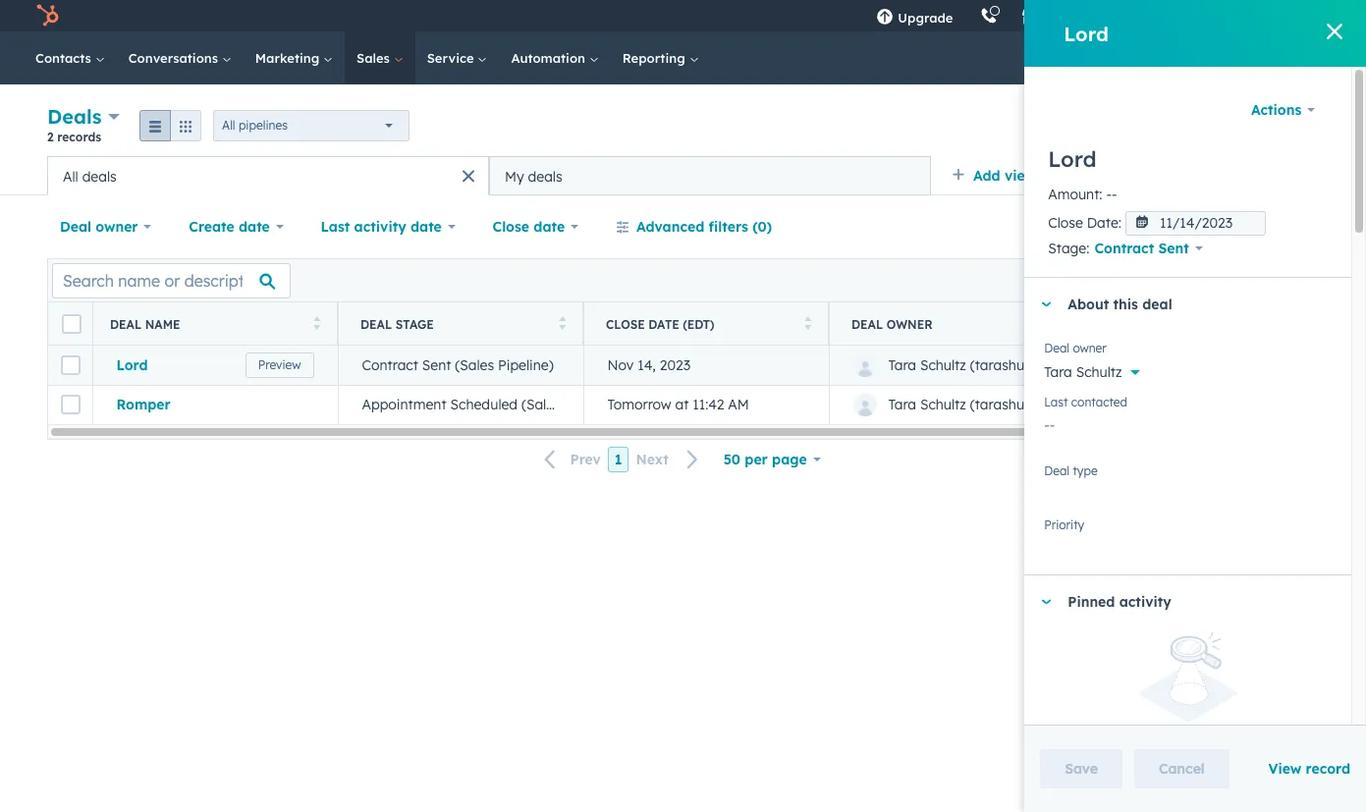 Task type: vqa. For each thing, say whether or not it's contained in the screenshot.
All within the 'button'
yes



Task type: describe. For each thing, give the bounding box(es) containing it.
tara for tomorrow at 11:42 am
[[889, 396, 917, 414]]

export button
[[1144, 268, 1206, 293]]

sales
[[357, 50, 394, 66]]

all deals
[[63, 168, 117, 185]]

50 per page button
[[711, 440, 834, 479]]

2 press to sort. image from the left
[[559, 316, 566, 330]]

preview
[[327, 370, 370, 385]]

appointment scheduled (sales pipeline)
[[362, 396, 620, 414]]

lord link
[[116, 356, 314, 374]]

last for last activity date
[[321, 218, 350, 236]]

deal name
[[110, 317, 180, 332]]

settings link
[[1093, 5, 1118, 26]]

schultz inside popup button
[[1076, 364, 1123, 381]]

2 vertical spatial deal owner
[[1045, 341, 1107, 356]]

edit columns button
[[1218, 268, 1315, 293]]

save button
[[1041, 750, 1123, 789]]

deal inside dropdown button
[[1143, 296, 1173, 314]]

deals for my deals
[[528, 168, 563, 185]]

last activity date button
[[308, 207, 468, 247]]

deals banner
[[47, 102, 1319, 156]]

1
[[615, 451, 622, 469]]

page
[[772, 451, 807, 469]]

close date (edt)
[[606, 317, 715, 332]]

tara schultz (tarashultz49@gmail.com) for nov 14, 2023
[[889, 356, 1141, 374]]

group inside deals banner
[[140, 110, 201, 141]]

actions
[[1252, 101, 1302, 119]]

pagination navigation
[[533, 447, 711, 473]]

lord preview contract sent (sales pipeline)
[[116, 356, 554, 385]]

reporting
[[623, 50, 689, 66]]

marketing
[[255, 50, 323, 66]]

upgrade image
[[877, 9, 894, 27]]

deal left type
[[1045, 464, 1070, 479]]

2 records
[[47, 130, 101, 144]]

search button
[[1316, 41, 1349, 75]]

deals button
[[47, 102, 120, 131]]

save for save
[[1065, 760, 1098, 778]]

automation link
[[500, 31, 611, 84]]

2 inside deals banner
[[47, 130, 54, 144]]

caret image for about this deal
[[1041, 302, 1052, 307]]

deals
[[47, 104, 102, 129]]

appointment
[[362, 396, 447, 414]]

prev
[[570, 451, 601, 469]]

tomorrow
[[608, 396, 672, 414]]

close for close date
[[493, 218, 530, 236]]

actions button
[[1239, 90, 1328, 130]]

view for add
[[1005, 167, 1037, 185]]

press to sort. image
[[804, 316, 812, 330]]

romper link
[[116, 396, 314, 414]]

at
[[675, 396, 689, 414]]

save for save view
[[1247, 219, 1274, 234]]

preview button
[[314, 365, 382, 391]]

last activity date
[[321, 218, 442, 236]]

add view (2/5)
[[974, 167, 1075, 185]]

calling icon button
[[973, 3, 1006, 28]]

save view
[[1247, 219, 1303, 234]]

2 date from the left
[[411, 218, 442, 236]]

create for create deal
[[1239, 118, 1276, 133]]

hubspot link
[[24, 4, 74, 28]]

stage:
[[1049, 240, 1090, 257]]

tara schultz (tarashultz49@gmail.com) button for nov 14, 2023
[[829, 346, 1141, 385]]

tara for nov 14, 2023
[[889, 356, 917, 374]]

close date button
[[480, 207, 591, 247]]

contract sent
[[1095, 240, 1190, 258]]

50
[[724, 451, 741, 469]]

add
[[974, 167, 1001, 185]]

2023
[[660, 356, 691, 374]]

calling icon image
[[981, 8, 999, 26]]

all deals button
[[47, 156, 489, 196]]

deal left stage
[[361, 317, 392, 332]]

romper
[[116, 396, 171, 414]]

2 horizontal spatial owner
[[1073, 341, 1107, 356]]

tara inside popup button
[[1045, 364, 1073, 381]]

cancel button
[[1135, 750, 1230, 789]]

sent inside lord preview contract sent (sales pipeline)
[[422, 356, 451, 374]]

create date button
[[176, 207, 296, 247]]

caret image for pinned activity
[[1041, 600, 1052, 605]]

service
[[427, 50, 478, 66]]

(tarashultz49@gmail.com) for tomorrow at 11:42 am
[[970, 396, 1141, 414]]

deal left name
[[110, 317, 142, 332]]

create deal
[[1239, 118, 1303, 133]]

about
[[1068, 296, 1109, 314]]

about this deal
[[1068, 296, 1173, 314]]

view record link
[[1269, 760, 1351, 778]]

advanced filters (0)
[[637, 218, 772, 236]]

add view (2/5) button
[[939, 156, 1100, 196]]

conversations
[[128, 50, 222, 66]]

50 per page
[[724, 451, 807, 469]]

stage
[[396, 317, 434, 332]]

priority
[[1045, 518, 1085, 533]]

2 - from the left
[[1112, 186, 1118, 203]]

deal type
[[1045, 464, 1098, 479]]

schultz for nov 14, 2023
[[921, 356, 967, 374]]

last for last contacted
[[1045, 395, 1068, 410]]

tara schultz button
[[1045, 353, 1332, 385]]

notifications button
[[1121, 0, 1155, 31]]

(0)
[[753, 218, 772, 236]]

prev button
[[533, 447, 608, 473]]

pinned
[[1068, 594, 1115, 611]]

menu containing apoptosis studios 2
[[863, 0, 1343, 31]]

select
[[1045, 526, 1084, 543]]

all for all deals
[[63, 168, 78, 185]]

contacted
[[1072, 395, 1128, 410]]

create deal button
[[1222, 111, 1319, 142]]

date
[[649, 317, 680, 332]]

edit columns
[[1231, 273, 1302, 287]]



Task type: locate. For each thing, give the bounding box(es) containing it.
(tarashultz49@gmail.com) up last contacted
[[970, 356, 1141, 374]]

view record
[[1269, 760, 1351, 778]]

contract down date:
[[1095, 240, 1155, 258]]

create for create date
[[189, 218, 235, 236]]

0 vertical spatial deal owner
[[60, 218, 138, 236]]

close inside close date popup button
[[493, 218, 530, 236]]

caret image inside "pinned activity" dropdown button
[[1041, 600, 1052, 605]]

tara schultz image
[[1171, 7, 1188, 25]]

edit
[[1231, 273, 1252, 287]]

1 horizontal spatial deal owner
[[852, 317, 933, 332]]

tara schultz (tarashultz49@gmail.com) down tara schultz
[[889, 396, 1141, 414]]

create date
[[189, 218, 270, 236]]

Last contacted text field
[[1045, 407, 1332, 438]]

date:
[[1087, 214, 1122, 232]]

0 horizontal spatial press to sort. image
[[313, 316, 320, 330]]

1 vertical spatial (sales
[[522, 396, 561, 414]]

0 horizontal spatial contract
[[362, 356, 418, 374]]

1 vertical spatial view
[[1278, 219, 1303, 234]]

export
[[1156, 273, 1193, 287]]

Search name or description search field
[[52, 263, 291, 298]]

activity for last
[[354, 218, 406, 236]]

caret image inside about this deal dropdown button
[[1041, 302, 1052, 307]]

sent
[[1159, 240, 1190, 258], [422, 356, 451, 374]]

deal right press to sort. image
[[852, 317, 883, 332]]

1 vertical spatial contract
[[362, 356, 418, 374]]

filters
[[709, 218, 749, 236]]

owner inside popup button
[[96, 218, 138, 236]]

sent inside popup button
[[1159, 240, 1190, 258]]

0 horizontal spatial create
[[189, 218, 235, 236]]

1 horizontal spatial deal
[[1279, 118, 1303, 133]]

1 tara schultz (tarashultz49@gmail.com) from the top
[[889, 356, 1141, 374]]

1 horizontal spatial save
[[1247, 219, 1274, 234]]

about this deal button
[[1025, 278, 1332, 331]]

0 vertical spatial last
[[321, 218, 350, 236]]

1 vertical spatial all
[[63, 168, 78, 185]]

(tarashultz49@gmail.com) for nov 14, 2023
[[970, 356, 1141, 374]]

1 horizontal spatial 2
[[1305, 8, 1312, 24]]

deal inside button
[[1279, 118, 1303, 133]]

1 horizontal spatial close
[[606, 317, 645, 332]]

0 vertical spatial (sales
[[455, 356, 494, 374]]

2 tara schultz (tarashultz49@gmail.com) from the top
[[889, 396, 1141, 414]]

pinned activity
[[1068, 594, 1172, 611]]

0 horizontal spatial view
[[1005, 167, 1037, 185]]

2 vertical spatial owner
[[1073, 341, 1107, 356]]

nov 14, 2023 button
[[584, 346, 829, 385]]

all down 2 records
[[63, 168, 78, 185]]

0 vertical spatial deal
[[1279, 118, 1303, 133]]

tomorrow at 11:42 am button
[[584, 385, 829, 424]]

view right add
[[1005, 167, 1037, 185]]

activity inside dropdown button
[[1120, 594, 1172, 611]]

menu
[[863, 0, 1343, 31]]

0 vertical spatial lord
[[1064, 21, 1109, 46]]

deal up tara schultz
[[1045, 341, 1070, 356]]

save inside button
[[1065, 760, 1098, 778]]

activity inside popup button
[[354, 218, 406, 236]]

pipeline) down nov
[[565, 396, 620, 414]]

1 vertical spatial pipeline)
[[565, 396, 620, 414]]

2
[[1305, 8, 1312, 24], [47, 130, 54, 144]]

0 horizontal spatial close
[[493, 218, 530, 236]]

0 horizontal spatial press to sort. element
[[313, 316, 320, 333]]

1 vertical spatial deal
[[1143, 296, 1173, 314]]

marketplaces button
[[1010, 0, 1052, 31]]

sent down stage
[[422, 356, 451, 374]]

1 horizontal spatial press to sort. image
[[559, 316, 566, 330]]

save inside button
[[1247, 219, 1274, 234]]

1 horizontal spatial date
[[411, 218, 442, 236]]

0 horizontal spatial deal owner
[[60, 218, 138, 236]]

view
[[1269, 760, 1302, 778]]

deals right my
[[528, 168, 563, 185]]

tara schultz
[[1045, 364, 1123, 381]]

deal owner inside popup button
[[60, 218, 138, 236]]

deal owner right press to sort. image
[[852, 317, 933, 332]]

2 horizontal spatial press to sort. element
[[804, 316, 812, 333]]

press to sort. element for deal stage
[[559, 316, 566, 333]]

0 vertical spatial contract
[[1095, 240, 1155, 258]]

marketplaces image
[[1022, 9, 1040, 27]]

press to sort. element for close date (edt)
[[804, 316, 812, 333]]

caret image left pinned
[[1041, 600, 1052, 605]]

name
[[145, 317, 180, 332]]

all pipelines button
[[213, 110, 410, 141]]

2 left records
[[47, 130, 54, 144]]

activity for pinned
[[1120, 594, 1172, 611]]

caret image
[[1041, 302, 1052, 307], [1041, 600, 1052, 605]]

group
[[140, 110, 201, 141]]

Search HubSpot search field
[[1091, 41, 1331, 75]]

service link
[[415, 31, 500, 84]]

0 vertical spatial create
[[1239, 118, 1276, 133]]

close for close date:
[[1049, 214, 1083, 232]]

pipeline) inside button
[[565, 396, 620, 414]]

0 vertical spatial view
[[1005, 167, 1037, 185]]

1 caret image from the top
[[1041, 302, 1052, 307]]

(sales inside lord preview contract sent (sales pipeline)
[[455, 356, 494, 374]]

last inside popup button
[[321, 218, 350, 236]]

date for close date
[[534, 218, 565, 236]]

2 tara schultz (tarashultz49@gmail.com) button from the top
[[829, 385, 1141, 424]]

all for all pipelines
[[222, 117, 235, 132]]

notifications image
[[1129, 9, 1147, 27]]

close up stage:
[[1049, 214, 1083, 232]]

1 vertical spatial owner
[[887, 317, 933, 332]]

all inside popup button
[[222, 117, 235, 132]]

columns
[[1256, 273, 1302, 287]]

caret image left about
[[1041, 302, 1052, 307]]

date down my deals
[[534, 218, 565, 236]]

apoptosis studios 2
[[1192, 8, 1312, 24]]

close image
[[1327, 24, 1343, 39]]

tara schultz (tarashultz49@gmail.com) up last contacted
[[889, 356, 1141, 374]]

deals for all deals
[[82, 168, 117, 185]]

1 horizontal spatial (sales
[[522, 396, 561, 414]]

0 horizontal spatial deals
[[82, 168, 117, 185]]

1 horizontal spatial all
[[222, 117, 235, 132]]

close date
[[493, 218, 565, 236]]

1 vertical spatial caret image
[[1041, 600, 1052, 605]]

create up search name or description search field
[[189, 218, 235, 236]]

hubspot image
[[35, 4, 59, 28]]

1 horizontal spatial sent
[[1159, 240, 1190, 258]]

view inside button
[[1278, 219, 1303, 234]]

1 horizontal spatial owner
[[887, 317, 933, 332]]

select an option
[[1045, 526, 1150, 543]]

(tarashultz49@gmail.com)
[[970, 356, 1141, 374], [970, 396, 1141, 414]]

1 horizontal spatial activity
[[1120, 594, 1172, 611]]

1 horizontal spatial pipeline)
[[565, 396, 620, 414]]

2 deals from the left
[[528, 168, 563, 185]]

date up stage
[[411, 218, 442, 236]]

2 (tarashultz49@gmail.com) from the top
[[970, 396, 1141, 414]]

1 tara schultz (tarashultz49@gmail.com) button from the top
[[829, 346, 1141, 385]]

conversations link
[[117, 31, 243, 84]]

view inside popup button
[[1005, 167, 1037, 185]]

0 horizontal spatial all
[[63, 168, 78, 185]]

0 horizontal spatial deal
[[1143, 296, 1173, 314]]

2 caret image from the top
[[1041, 600, 1052, 605]]

1 press to sort. image from the left
[[313, 316, 320, 330]]

view
[[1005, 167, 1037, 185], [1278, 219, 1303, 234]]

pipeline) inside lord preview contract sent (sales pipeline)
[[498, 356, 554, 374]]

1 horizontal spatial view
[[1278, 219, 1303, 234]]

help button
[[1056, 0, 1089, 31]]

0 horizontal spatial (sales
[[455, 356, 494, 374]]

advanced
[[637, 218, 705, 236]]

2 horizontal spatial close
[[1049, 214, 1083, 232]]

1 horizontal spatial deals
[[528, 168, 563, 185]]

help image
[[1063, 9, 1081, 27]]

tara schultz (tarashultz49@gmail.com) for tomorrow at 11:42 am
[[889, 396, 1141, 414]]

deal down all deals
[[60, 218, 91, 236]]

14,
[[638, 356, 656, 374]]

0 horizontal spatial owner
[[96, 218, 138, 236]]

last
[[321, 218, 350, 236], [1045, 395, 1068, 410]]

1 horizontal spatial contract
[[1095, 240, 1155, 258]]

lord
[[1064, 21, 1109, 46], [1049, 145, 1097, 173], [116, 356, 148, 374]]

2 vertical spatial lord
[[116, 356, 148, 374]]

0 horizontal spatial activity
[[354, 218, 406, 236]]

1 (tarashultz49@gmail.com) from the top
[[970, 356, 1141, 374]]

press to sort. image
[[313, 316, 320, 330], [559, 316, 566, 330]]

2 horizontal spatial deal owner
[[1045, 341, 1107, 356]]

0 vertical spatial activity
[[354, 218, 406, 236]]

view for save
[[1278, 219, 1303, 234]]

1 horizontal spatial press to sort. element
[[559, 316, 566, 333]]

1 button
[[608, 447, 629, 473]]

advanced filters (0) button
[[603, 207, 785, 247]]

0 vertical spatial owner
[[96, 218, 138, 236]]

2 press to sort. element from the left
[[559, 316, 566, 333]]

(2/5)
[[1041, 167, 1075, 185]]

1 - from the left
[[1107, 186, 1112, 203]]

marketing link
[[243, 31, 345, 84]]

am
[[728, 396, 749, 414]]

deal owner down all deals
[[60, 218, 138, 236]]

activity
[[354, 218, 406, 236], [1120, 594, 1172, 611]]

1 vertical spatial last
[[1045, 395, 1068, 410]]

tara schultz (tarashultz49@gmail.com) button for tomorrow at 11:42 am
[[829, 385, 1141, 424]]

sent up export
[[1159, 240, 1190, 258]]

deal owner up tara schultz
[[1045, 341, 1107, 356]]

deal
[[1279, 118, 1303, 133], [1143, 296, 1173, 314]]

deal owner button
[[47, 207, 164, 247]]

0 vertical spatial caret image
[[1041, 302, 1052, 307]]

date down all deals button
[[239, 218, 270, 236]]

search image
[[1325, 51, 1339, 65]]

1 vertical spatial create
[[189, 218, 235, 236]]

contract inside popup button
[[1095, 240, 1155, 258]]

lord left notifications icon at the top of page
[[1064, 21, 1109, 46]]

(sales up appointment scheduled (sales pipeline) button
[[455, 356, 494, 374]]

tara
[[889, 356, 917, 374], [1045, 364, 1073, 381], [889, 396, 917, 414]]

deals
[[82, 168, 117, 185], [528, 168, 563, 185]]

2 inside popup button
[[1305, 8, 1312, 24]]

1 vertical spatial deal owner
[[852, 317, 933, 332]]

0 horizontal spatial 2
[[47, 130, 54, 144]]

0 horizontal spatial save
[[1065, 760, 1098, 778]]

amount
[[1049, 186, 1100, 203]]

0 vertical spatial tara schultz (tarashultz49@gmail.com)
[[889, 356, 1141, 374]]

(tarashultz49@gmail.com) down tara schultz
[[970, 396, 1141, 414]]

scheduled
[[450, 396, 518, 414]]

last contacted
[[1045, 395, 1128, 410]]

0 vertical spatial all
[[222, 117, 235, 132]]

lord inside lord preview contract sent (sales pipeline)
[[116, 356, 148, 374]]

amount : --
[[1049, 186, 1118, 203]]

0 horizontal spatial last
[[321, 218, 350, 236]]

next
[[636, 451, 669, 469]]

3 press to sort. element from the left
[[804, 316, 812, 333]]

1 vertical spatial sent
[[422, 356, 451, 374]]

1 horizontal spatial create
[[1239, 118, 1276, 133]]

view up columns
[[1278, 219, 1303, 234]]

1 vertical spatial activity
[[1120, 594, 1172, 611]]

records
[[57, 130, 101, 144]]

reporting link
[[611, 31, 711, 84]]

1 date from the left
[[239, 218, 270, 236]]

all left pipelines
[[222, 117, 235, 132]]

deal inside deal owner popup button
[[60, 218, 91, 236]]

menu item
[[967, 0, 971, 31]]

create
[[1239, 118, 1276, 133], [189, 218, 235, 236]]

press to sort. element
[[313, 316, 320, 333], [559, 316, 566, 333], [804, 316, 812, 333]]

2 horizontal spatial date
[[534, 218, 565, 236]]

1 deals from the left
[[82, 168, 117, 185]]

1 vertical spatial tara schultz (tarashultz49@gmail.com)
[[889, 396, 1141, 414]]

3 date from the left
[[534, 218, 565, 236]]

appointment scheduled (sales pipeline) button
[[338, 385, 620, 424]]

record
[[1306, 760, 1351, 778]]

0 vertical spatial pipeline)
[[498, 356, 554, 374]]

0 horizontal spatial pipeline)
[[498, 356, 554, 374]]

1 vertical spatial save
[[1065, 760, 1098, 778]]

0 horizontal spatial date
[[239, 218, 270, 236]]

select an option button
[[1045, 515, 1332, 547]]

contacts link
[[24, 31, 117, 84]]

per
[[745, 451, 768, 469]]

nov 14, 2023
[[608, 356, 691, 374]]

0 vertical spatial sent
[[1159, 240, 1190, 258]]

(sales right the scheduled
[[522, 396, 561, 414]]

deal
[[60, 218, 91, 236], [110, 317, 142, 332], [361, 317, 392, 332], [852, 317, 883, 332], [1045, 341, 1070, 356], [1045, 464, 1070, 479]]

create inside popup button
[[189, 218, 235, 236]]

upgrade
[[898, 10, 953, 26]]

0 vertical spatial (tarashultz49@gmail.com)
[[970, 356, 1141, 374]]

automation
[[511, 50, 589, 66]]

0 horizontal spatial sent
[[422, 356, 451, 374]]

deals down records
[[82, 168, 117, 185]]

pipeline) up appointment scheduled (sales pipeline)
[[498, 356, 554, 374]]

save
[[1247, 219, 1274, 234], [1065, 760, 1098, 778]]

my deals button
[[489, 156, 931, 196]]

close left date
[[606, 317, 645, 332]]

lord up the amount on the right top of the page
[[1049, 145, 1097, 173]]

:
[[1100, 186, 1103, 203]]

close down my
[[493, 218, 530, 236]]

last down tara schultz
[[1045, 395, 1068, 410]]

(sales inside appointment scheduled (sales pipeline) button
[[522, 396, 561, 414]]

0 vertical spatial 2
[[1305, 8, 1312, 24]]

0 vertical spatial save
[[1247, 219, 1274, 234]]

1 horizontal spatial last
[[1045, 395, 1068, 410]]

contract sent (sales pipeline) button
[[338, 346, 584, 385]]

apoptosis studios 2 button
[[1159, 0, 1341, 31]]

close for close date (edt)
[[606, 317, 645, 332]]

studios
[[1256, 8, 1301, 24]]

lord up the romper
[[116, 356, 148, 374]]

2 right 'studios'
[[1305, 8, 1312, 24]]

create inside button
[[1239, 118, 1276, 133]]

1 vertical spatial (tarashultz49@gmail.com)
[[970, 396, 1141, 414]]

11:42
[[693, 396, 725, 414]]

1 vertical spatial lord
[[1049, 145, 1097, 173]]

all inside button
[[63, 168, 78, 185]]

1 press to sort. element from the left
[[313, 316, 320, 333]]

create down search hubspot search box
[[1239, 118, 1276, 133]]

contract down deal stage at the left
[[362, 356, 418, 374]]

contract sent button
[[1090, 236, 1216, 262]]

1 vertical spatial 2
[[47, 130, 54, 144]]

date for create date
[[239, 218, 270, 236]]

schultz for tomorrow at 11:42 am
[[921, 396, 967, 414]]

deal owner
[[60, 218, 138, 236], [852, 317, 933, 332], [1045, 341, 1107, 356]]

cancel
[[1159, 760, 1205, 778]]

save view button
[[1213, 211, 1319, 243]]

settings image
[[1096, 8, 1114, 26]]

contacts
[[35, 50, 95, 66]]

(edt)
[[683, 317, 715, 332]]

last down all deals button
[[321, 218, 350, 236]]

contract inside lord preview contract sent (sales pipeline)
[[362, 356, 418, 374]]

MM/DD/YYYY text field
[[1126, 211, 1266, 236]]



